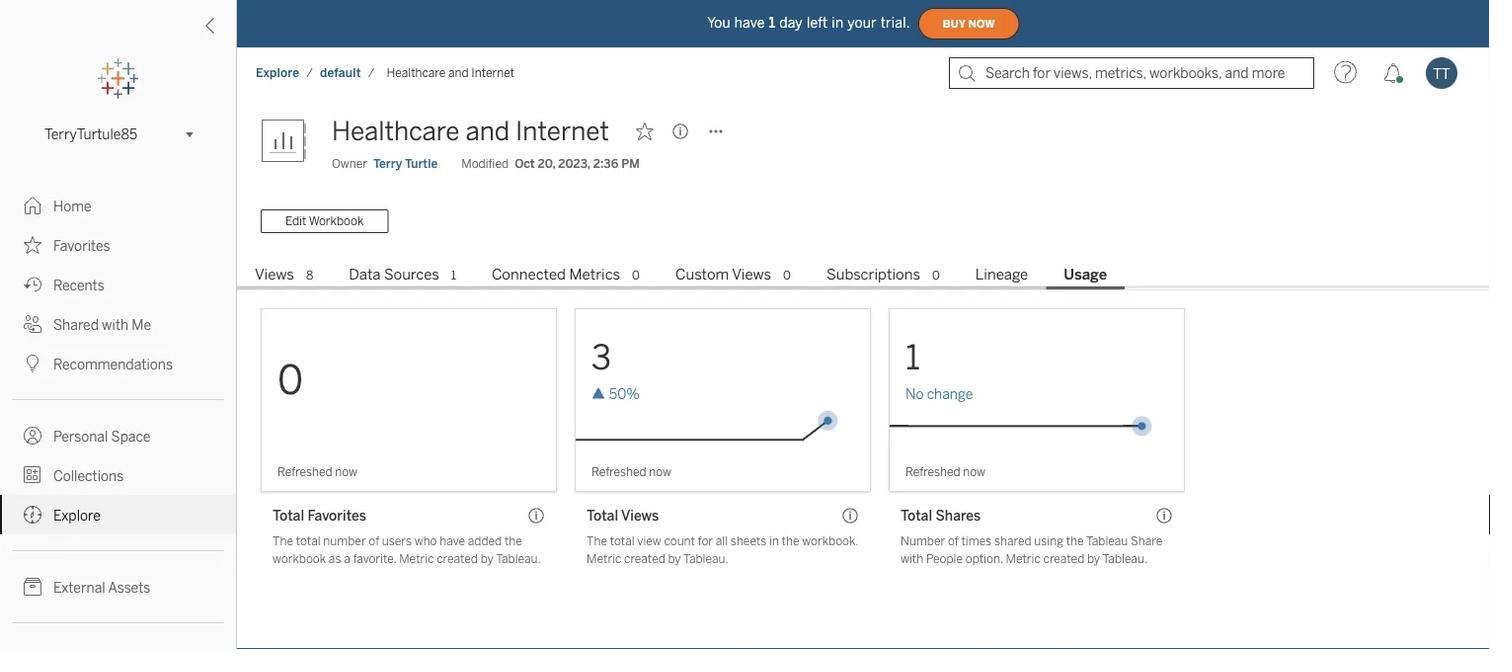 Task type: vqa. For each thing, say whether or not it's contained in the screenshot.
bottom "Test"
no



Task type: describe. For each thing, give the bounding box(es) containing it.
by inside number of times shared using the tableau share with people option. metric created by tableau.
[[1088, 552, 1101, 566]]

created inside number of times shared using the tableau share with people option. metric created by tableau.
[[1044, 552, 1085, 566]]

3
[[592, 338, 612, 378]]

internet inside the 0 main content
[[516, 116, 609, 147]]

owner
[[332, 157, 368, 171]]

1 horizontal spatial explore link
[[255, 65, 300, 81]]

refreshed for views
[[592, 465, 647, 479]]

edit workbook
[[285, 214, 364, 228]]

recommendations
[[53, 356, 173, 372]]

with inside number of times shared using the tableau share with people option. metric created by tableau.
[[901, 552, 924, 566]]

in inside the total view count for all sheets in the workbook. metric created by tableau.
[[770, 534, 779, 548]]

personal space link
[[0, 416, 236, 455]]

count
[[664, 534, 695, 548]]

added
[[468, 534, 502, 548]]

buy now button
[[918, 8, 1020, 40]]

modified oct 20, 2023, 2:36 pm
[[462, 157, 640, 171]]

no
[[906, 386, 924, 402]]

now for total favorites
[[335, 465, 358, 479]]

navigation panel element
[[0, 59, 236, 649]]

0 vertical spatial healthcare
[[387, 66, 446, 80]]

by inside the total view count for all sheets in the workbook. metric created by tableau.
[[668, 552, 681, 566]]

number of times shared using the tableau share with people option. metric created by tableau.
[[901, 534, 1163, 566]]

metric inside the total view count for all sheets in the workbook. metric created by tableau.
[[587, 552, 622, 566]]

recents
[[53, 277, 104, 293]]

collections
[[53, 468, 124, 484]]

option.
[[966, 552, 1003, 566]]

share
[[1131, 534, 1163, 548]]

oct
[[515, 157, 535, 171]]

sub-spaces tab list
[[237, 264, 1491, 289]]

the total number of users who have added the workbook as a favorite. metric created by tableau.
[[273, 534, 541, 566]]

total views
[[587, 507, 659, 524]]

connected metrics
[[492, 266, 620, 283]]

home
[[53, 198, 92, 214]]

tableau
[[1087, 534, 1128, 548]]

total shares
[[901, 507, 981, 524]]

total for views
[[610, 534, 635, 548]]

explore for explore / default /
[[256, 66, 299, 80]]

external assets link
[[0, 567, 236, 607]]

workbook
[[309, 214, 364, 228]]

explore / default /
[[256, 66, 375, 80]]

home link
[[0, 186, 236, 225]]

number
[[901, 534, 946, 548]]

explore for explore
[[53, 507, 101, 524]]

2 total from the left
[[587, 507, 618, 524]]

2 / from the left
[[368, 66, 375, 80]]

shared
[[53, 317, 99, 333]]

shared with me link
[[0, 304, 236, 344]]

personal
[[53, 428, 108, 445]]

and inside the 0 main content
[[466, 116, 510, 147]]

the for total views
[[587, 534, 607, 548]]

0 for custom views
[[783, 268, 791, 282]]

0 horizontal spatial internet
[[472, 66, 515, 80]]

20,
[[538, 157, 556, 171]]

1 vertical spatial explore link
[[0, 495, 236, 534]]

1 for 1
[[451, 268, 456, 282]]

with inside the main navigation. press the up and down arrow keys to access links. element
[[102, 317, 129, 333]]

lineage
[[976, 266, 1029, 283]]

1 horizontal spatial in
[[832, 15, 844, 31]]

buy
[[943, 18, 966, 30]]

people
[[927, 552, 963, 566]]

recents link
[[0, 265, 236, 304]]

collections link
[[0, 455, 236, 495]]

1 no change
[[906, 338, 973, 402]]

buy now
[[943, 18, 995, 30]]

change
[[927, 386, 973, 402]]

modified
[[462, 157, 509, 171]]

the total view count for all sheets in the workbook. metric created by tableau.
[[587, 534, 859, 566]]

your
[[848, 15, 877, 31]]

sheets
[[731, 534, 767, 548]]

0 main content
[[237, 99, 1491, 649]]

terry
[[373, 157, 402, 171]]

terry turtle link
[[373, 155, 438, 173]]

trial.
[[881, 15, 911, 31]]

view
[[637, 534, 662, 548]]

shares
[[936, 507, 981, 524]]

you have 1 day left in your trial.
[[708, 15, 911, 31]]

0 vertical spatial healthcare and internet
[[387, 66, 515, 80]]

subscriptions
[[827, 266, 921, 283]]

day
[[780, 15, 803, 31]]

of inside number of times shared using the tableau share with people option. metric created by tableau.
[[948, 534, 959, 548]]

the for total favorites
[[273, 534, 293, 548]]

healthcare inside the 0 main content
[[332, 116, 460, 147]]

you
[[708, 15, 731, 31]]

tableau. inside number of times shared using the tableau share with people option. metric created by tableau.
[[1103, 552, 1148, 566]]

favorites inside the 0 main content
[[308, 507, 366, 524]]

healthcare and internet inside the 0 main content
[[332, 116, 609, 147]]

shared with me
[[53, 317, 151, 333]]

the for total views
[[782, 534, 800, 548]]

as
[[329, 552, 341, 566]]

metrics
[[569, 266, 620, 283]]

0 horizontal spatial views
[[255, 266, 294, 283]]

50%
[[610, 386, 640, 402]]

1 / from the left
[[306, 66, 313, 80]]

metric inside 'the total number of users who have added the workbook as a favorite. metric created by tableau.'
[[399, 552, 434, 566]]

turtle
[[405, 157, 438, 171]]

using
[[1035, 534, 1064, 548]]

all
[[716, 534, 728, 548]]

data
[[349, 266, 381, 283]]



Task type: locate. For each thing, give the bounding box(es) containing it.
left
[[807, 15, 828, 31]]

0 vertical spatial favorites
[[53, 238, 110, 254]]

healthcare and internet up modified
[[332, 116, 609, 147]]

1 horizontal spatial the
[[782, 534, 800, 548]]

external assets
[[53, 579, 150, 596]]

owner terry turtle
[[332, 157, 438, 171]]

created inside 'the total number of users who have added the workbook as a favorite. metric created by tableau.'
[[437, 552, 478, 566]]

0 horizontal spatial refreshed
[[278, 465, 333, 479]]

now
[[969, 18, 995, 30]]

1 tableau. from the left
[[496, 552, 541, 566]]

tableau. down added
[[496, 552, 541, 566]]

1 total from the left
[[273, 507, 304, 524]]

1 the from the left
[[505, 534, 522, 548]]

the up workbook
[[273, 534, 293, 548]]

2 created from the left
[[624, 552, 666, 566]]

1 vertical spatial have
[[440, 534, 465, 548]]

1
[[769, 15, 776, 31], [451, 268, 456, 282], [906, 338, 920, 378]]

healthcare and internet
[[387, 66, 515, 80], [332, 116, 609, 147]]

views left the 8
[[255, 266, 294, 283]]

2 horizontal spatial now
[[963, 465, 986, 479]]

healthcare and internet element
[[381, 66, 521, 80]]

3 now from the left
[[963, 465, 986, 479]]

total for 1
[[901, 507, 933, 524]]

1 by from the left
[[481, 552, 494, 566]]

custom views
[[676, 266, 772, 283]]

assets
[[108, 579, 150, 596]]

me
[[132, 317, 151, 333]]

the
[[505, 534, 522, 548], [782, 534, 800, 548], [1067, 534, 1084, 548]]

now
[[335, 465, 358, 479], [649, 465, 672, 479], [963, 465, 986, 479]]

the right 'using' in the bottom of the page
[[1067, 534, 1084, 548]]

created down view
[[624, 552, 666, 566]]

refreshed up total shares
[[906, 465, 961, 479]]

views for custom views
[[732, 266, 772, 283]]

1 inside 1 no change
[[906, 338, 920, 378]]

the inside 'the total number of users who have added the workbook as a favorite. metric created by tableau.'
[[505, 534, 522, 548]]

1 horizontal spatial of
[[948, 534, 959, 548]]

favorites
[[53, 238, 110, 254], [308, 507, 366, 524]]

metric
[[399, 552, 434, 566], [587, 552, 622, 566], [1006, 552, 1041, 566]]

external
[[53, 579, 105, 596]]

refreshed now up total favorites
[[278, 465, 358, 479]]

1 refreshed from the left
[[278, 465, 333, 479]]

refreshed up the total views
[[592, 465, 647, 479]]

2 of from the left
[[948, 534, 959, 548]]

explore link
[[255, 65, 300, 81], [0, 495, 236, 534]]

0 horizontal spatial the
[[505, 534, 522, 548]]

1 vertical spatial healthcare and internet
[[332, 116, 609, 147]]

metric inside number of times shared using the tableau share with people option. metric created by tableau.
[[1006, 552, 1041, 566]]

refreshed for favorites
[[278, 465, 333, 479]]

2 horizontal spatial metric
[[1006, 552, 1041, 566]]

0 vertical spatial have
[[735, 15, 765, 31]]

2 the from the left
[[782, 534, 800, 548]]

the inside 'the total number of users who have added the workbook as a favorite. metric created by tableau.'
[[273, 534, 293, 548]]

favorites inside the main navigation. press the up and down arrow keys to access links. element
[[53, 238, 110, 254]]

0 vertical spatial explore link
[[255, 65, 300, 81]]

0 horizontal spatial 1
[[451, 268, 456, 282]]

total inside 'the total number of users who have added the workbook as a favorite. metric created by tableau.'
[[296, 534, 321, 548]]

2 horizontal spatial by
[[1088, 552, 1101, 566]]

edit workbook button
[[261, 209, 388, 233]]

space
[[111, 428, 151, 445]]

1 vertical spatial healthcare
[[332, 116, 460, 147]]

2 now from the left
[[649, 465, 672, 479]]

refreshed now up the total views
[[592, 465, 672, 479]]

views
[[255, 266, 294, 283], [732, 266, 772, 283], [621, 507, 659, 524]]

tableau. down 'for'
[[684, 552, 729, 566]]

views for total views
[[621, 507, 659, 524]]

3 tableau. from the left
[[1103, 552, 1148, 566]]

1 vertical spatial explore
[[53, 507, 101, 524]]

0 vertical spatial 1
[[769, 15, 776, 31]]

1 horizontal spatial views
[[621, 507, 659, 524]]

who
[[415, 534, 437, 548]]

in right left
[[832, 15, 844, 31]]

favorites up number
[[308, 507, 366, 524]]

internet up modified oct 20, 2023, 2:36 pm
[[516, 116, 609, 147]]

/ left default
[[306, 66, 313, 80]]

2 metric from the left
[[587, 552, 622, 566]]

now up the total views
[[649, 465, 672, 479]]

refreshed now up total shares
[[906, 465, 986, 479]]

0 for subscriptions
[[933, 268, 940, 282]]

1 horizontal spatial metric
[[587, 552, 622, 566]]

1 horizontal spatial total
[[610, 534, 635, 548]]

0 horizontal spatial created
[[437, 552, 478, 566]]

default link
[[319, 65, 362, 81]]

recommendations link
[[0, 344, 236, 383]]

have right who on the bottom left of the page
[[440, 534, 465, 548]]

total for favorites
[[296, 534, 321, 548]]

data sources
[[349, 266, 439, 283]]

metric down the total views
[[587, 552, 622, 566]]

of up favorite.
[[369, 534, 379, 548]]

refreshed now for views
[[592, 465, 672, 479]]

metric down who on the bottom left of the page
[[399, 552, 434, 566]]

2 tableau. from the left
[[684, 552, 729, 566]]

created
[[437, 552, 478, 566], [624, 552, 666, 566], [1044, 552, 1085, 566]]

1 horizontal spatial internet
[[516, 116, 609, 147]]

0 horizontal spatial with
[[102, 317, 129, 333]]

main navigation. press the up and down arrow keys to access links. element
[[0, 186, 236, 649]]

refreshed now
[[278, 465, 358, 479], [592, 465, 672, 479], [906, 465, 986, 479]]

1 horizontal spatial favorites
[[308, 507, 366, 524]]

with
[[102, 317, 129, 333], [901, 552, 924, 566]]

total up workbook
[[296, 534, 321, 548]]

0 horizontal spatial explore link
[[0, 495, 236, 534]]

0 horizontal spatial /
[[306, 66, 313, 80]]

healthcare up the terry
[[332, 116, 460, 147]]

custom
[[676, 266, 729, 283]]

3 total from the left
[[901, 507, 933, 524]]

internet up modified
[[472, 66, 515, 80]]

in right sheets
[[770, 534, 779, 548]]

a
[[344, 552, 350, 566]]

created down 'using' in the bottom of the page
[[1044, 552, 1085, 566]]

+50% image
[[592, 385, 870, 403]]

0 horizontal spatial by
[[481, 552, 494, 566]]

refreshed up total favorites
[[278, 465, 333, 479]]

8
[[306, 268, 313, 282]]

total for 0
[[273, 507, 304, 524]]

3 the from the left
[[1067, 534, 1084, 548]]

1 up no
[[906, 338, 920, 378]]

1 vertical spatial internet
[[516, 116, 609, 147]]

terryturtule85 button
[[37, 122, 200, 146]]

usage
[[1064, 266, 1107, 283]]

healthcare and internet up turtle
[[387, 66, 515, 80]]

for
[[698, 534, 713, 548]]

1 of from the left
[[369, 534, 379, 548]]

workbook image
[[261, 112, 320, 171]]

tableau.
[[496, 552, 541, 566], [684, 552, 729, 566], [1103, 552, 1148, 566]]

created inside the total view count for all sheets in the workbook. metric created by tableau.
[[624, 552, 666, 566]]

0 horizontal spatial of
[[369, 534, 379, 548]]

1 horizontal spatial with
[[901, 552, 924, 566]]

explore down collections
[[53, 507, 101, 524]]

times
[[962, 534, 992, 548]]

0 horizontal spatial explore
[[53, 507, 101, 524]]

the inside number of times shared using the tableau share with people option. metric created by tableau.
[[1067, 534, 1084, 548]]

3 by from the left
[[1088, 552, 1101, 566]]

Search for views, metrics, workbooks, and more text field
[[949, 57, 1315, 89]]

1 horizontal spatial total
[[587, 507, 618, 524]]

the right added
[[505, 534, 522, 548]]

the inside the total view count for all sheets in the workbook. metric created by tableau.
[[782, 534, 800, 548]]

1 for 1 no change
[[906, 338, 920, 378]]

the left the workbook.
[[782, 534, 800, 548]]

edit
[[285, 214, 307, 228]]

tableau. inside 'the total number of users who have added the workbook as a favorite. metric created by tableau.'
[[496, 552, 541, 566]]

tableau. down tableau
[[1103, 552, 1148, 566]]

1 vertical spatial 1
[[451, 268, 456, 282]]

2 by from the left
[[668, 552, 681, 566]]

2 horizontal spatial views
[[732, 266, 772, 283]]

0 horizontal spatial now
[[335, 465, 358, 479]]

1 horizontal spatial tableau.
[[684, 552, 729, 566]]

the
[[273, 534, 293, 548], [587, 534, 607, 548]]

in
[[832, 15, 844, 31], [770, 534, 779, 548]]

1 total from the left
[[296, 534, 321, 548]]

2 the from the left
[[587, 534, 607, 548]]

total
[[273, 507, 304, 524], [587, 507, 618, 524], [901, 507, 933, 524]]

and
[[448, 66, 469, 80], [466, 116, 510, 147]]

no change image
[[906, 385, 1184, 403]]

1 vertical spatial and
[[466, 116, 510, 147]]

1 horizontal spatial have
[[735, 15, 765, 31]]

1 horizontal spatial now
[[649, 465, 672, 479]]

1 left day
[[769, 15, 776, 31]]

refreshed now for favorites
[[278, 465, 358, 479]]

1 inside sub-spaces tab list
[[451, 268, 456, 282]]

views right custom
[[732, 266, 772, 283]]

0 vertical spatial and
[[448, 66, 469, 80]]

2:36
[[593, 157, 619, 171]]

1 horizontal spatial /
[[368, 66, 375, 80]]

2 horizontal spatial refreshed now
[[906, 465, 986, 479]]

0 for connected metrics
[[632, 268, 640, 282]]

3 refreshed from the left
[[906, 465, 961, 479]]

1 right sources
[[451, 268, 456, 282]]

0 horizontal spatial the
[[273, 534, 293, 548]]

1 metric from the left
[[399, 552, 434, 566]]

2 horizontal spatial tableau.
[[1103, 552, 1148, 566]]

1 horizontal spatial explore
[[256, 66, 299, 80]]

have
[[735, 15, 765, 31], [440, 534, 465, 548]]

healthcare
[[387, 66, 446, 80], [332, 116, 460, 147]]

of inside 'the total number of users who have added the workbook as a favorite. metric created by tableau.'
[[369, 534, 379, 548]]

0 horizontal spatial total
[[273, 507, 304, 524]]

0 horizontal spatial total
[[296, 534, 321, 548]]

2 horizontal spatial total
[[901, 507, 933, 524]]

1 created from the left
[[437, 552, 478, 566]]

connected
[[492, 266, 566, 283]]

default
[[320, 66, 361, 80]]

internet
[[472, 66, 515, 80], [516, 116, 609, 147]]

1 vertical spatial in
[[770, 534, 779, 548]]

1 horizontal spatial by
[[668, 552, 681, 566]]

by inside 'the total number of users who have added the workbook as a favorite. metric created by tableau.'
[[481, 552, 494, 566]]

0 horizontal spatial have
[[440, 534, 465, 548]]

terryturtule85
[[44, 126, 137, 142]]

views up view
[[621, 507, 659, 524]]

0 vertical spatial in
[[832, 15, 844, 31]]

now up total favorites
[[335, 465, 358, 479]]

explore link down collections
[[0, 495, 236, 534]]

have inside 'the total number of users who have added the workbook as a favorite. metric created by tableau.'
[[440, 534, 465, 548]]

0 horizontal spatial favorites
[[53, 238, 110, 254]]

of
[[369, 534, 379, 548], [948, 534, 959, 548]]

0 horizontal spatial tableau.
[[496, 552, 541, 566]]

1 horizontal spatial the
[[587, 534, 607, 548]]

personal space
[[53, 428, 151, 445]]

favorite.
[[353, 552, 397, 566]]

total favorites
[[273, 507, 366, 524]]

by
[[481, 552, 494, 566], [668, 552, 681, 566], [1088, 552, 1101, 566]]

total down the total views
[[610, 534, 635, 548]]

explore left default
[[256, 66, 299, 80]]

2 horizontal spatial refreshed
[[906, 465, 961, 479]]

now up 'shares' at the right bottom
[[963, 465, 986, 479]]

1 horizontal spatial created
[[624, 552, 666, 566]]

/ right default link
[[368, 66, 375, 80]]

users
[[382, 534, 412, 548]]

by down count in the bottom of the page
[[668, 552, 681, 566]]

2 horizontal spatial created
[[1044, 552, 1085, 566]]

0 vertical spatial internet
[[472, 66, 515, 80]]

0 vertical spatial explore
[[256, 66, 299, 80]]

1 now from the left
[[335, 465, 358, 479]]

2 total from the left
[[610, 534, 635, 548]]

the down the total views
[[587, 534, 607, 548]]

with down number
[[901, 552, 924, 566]]

explore inside the main navigation. press the up and down arrow keys to access links. element
[[53, 507, 101, 524]]

sources
[[384, 266, 439, 283]]

0 horizontal spatial metric
[[399, 552, 434, 566]]

0 horizontal spatial refreshed now
[[278, 465, 358, 479]]

healthcare right default link
[[387, 66, 446, 80]]

1 horizontal spatial refreshed
[[592, 465, 647, 479]]

the inside the total view count for all sheets in the workbook. metric created by tableau.
[[587, 534, 607, 548]]

with left the me
[[102, 317, 129, 333]]

shared
[[995, 534, 1032, 548]]

tableau. inside the total view count for all sheets in the workbook. metric created by tableau.
[[684, 552, 729, 566]]

3 refreshed now from the left
[[906, 465, 986, 479]]

favorites link
[[0, 225, 236, 265]]

by down tableau
[[1088, 552, 1101, 566]]

1 refreshed now from the left
[[278, 465, 358, 479]]

1 horizontal spatial 1
[[769, 15, 776, 31]]

0 vertical spatial with
[[102, 317, 129, 333]]

favorites up recents
[[53, 238, 110, 254]]

2023,
[[558, 157, 590, 171]]

created down added
[[437, 552, 478, 566]]

workbook
[[273, 552, 326, 566]]

number
[[323, 534, 366, 548]]

2 refreshed now from the left
[[592, 465, 672, 479]]

3 created from the left
[[1044, 552, 1085, 566]]

of up people
[[948, 534, 959, 548]]

2 horizontal spatial the
[[1067, 534, 1084, 548]]

1 horizontal spatial refreshed now
[[592, 465, 672, 479]]

2 vertical spatial 1
[[906, 338, 920, 378]]

metric down shared
[[1006, 552, 1041, 566]]

0 horizontal spatial in
[[770, 534, 779, 548]]

total inside the total view count for all sheets in the workbook. metric created by tableau.
[[610, 534, 635, 548]]

refreshed
[[278, 465, 333, 479], [592, 465, 647, 479], [906, 465, 961, 479]]

2 horizontal spatial 1
[[906, 338, 920, 378]]

workbook.
[[802, 534, 859, 548]]

have right you
[[735, 15, 765, 31]]

explore link left default
[[255, 65, 300, 81]]

/
[[306, 66, 313, 80], [368, 66, 375, 80]]

by down added
[[481, 552, 494, 566]]

2 refreshed from the left
[[592, 465, 647, 479]]

1 the from the left
[[273, 534, 293, 548]]

pm
[[622, 157, 640, 171]]

3 metric from the left
[[1006, 552, 1041, 566]]

the for total favorites
[[505, 534, 522, 548]]

1 vertical spatial favorites
[[308, 507, 366, 524]]

total
[[296, 534, 321, 548], [610, 534, 635, 548]]

now for total views
[[649, 465, 672, 479]]

1 vertical spatial with
[[901, 552, 924, 566]]



